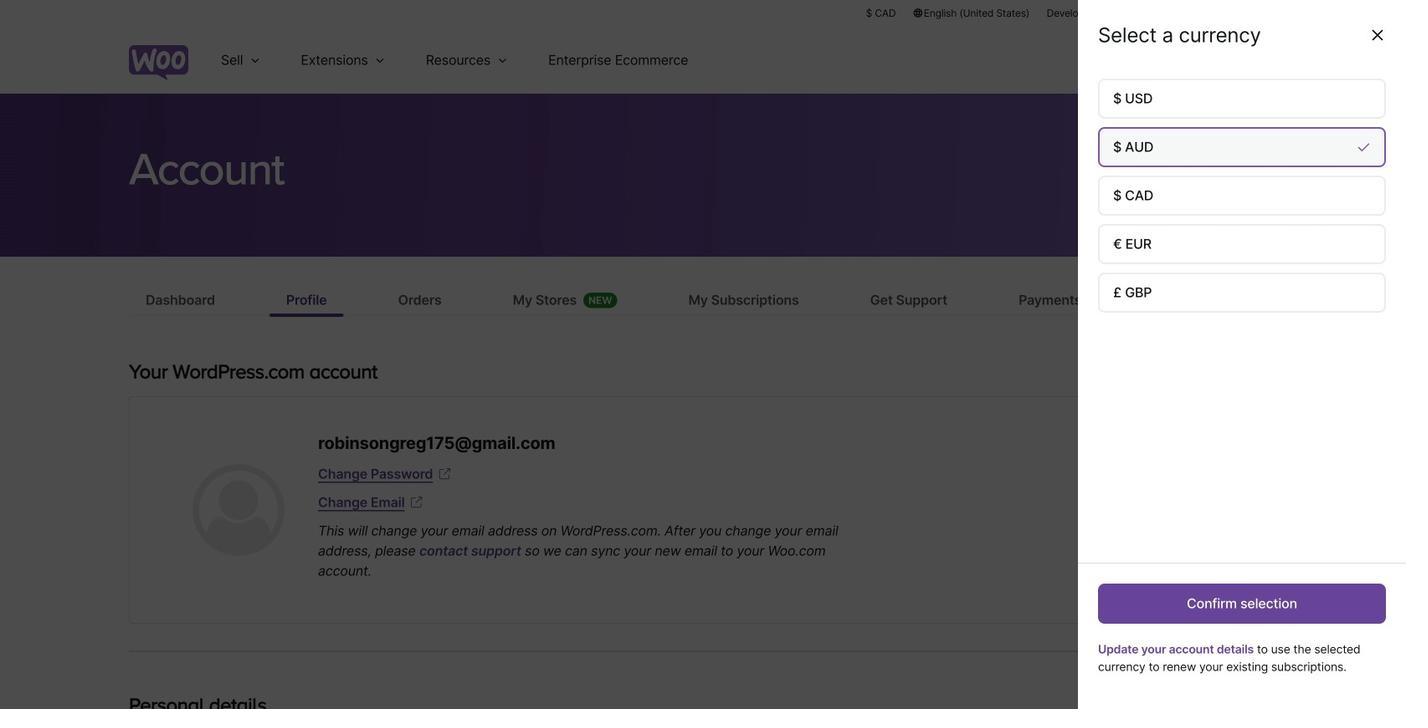 Task type: describe. For each thing, give the bounding box(es) containing it.
open account menu image
[[1250, 47, 1277, 74]]

service navigation menu element
[[1178, 33, 1277, 87]]

gravatar image image
[[193, 465, 285, 557]]

1 vertical spatial external link image
[[408, 495, 425, 511]]



Task type: locate. For each thing, give the bounding box(es) containing it.
1 horizontal spatial external link image
[[436, 466, 453, 483]]

close selector image
[[1369, 27, 1386, 44]]

0 vertical spatial external link image
[[436, 466, 453, 483]]

0 horizontal spatial external link image
[[408, 495, 425, 511]]

search image
[[1208, 47, 1235, 74]]

external link image
[[436, 466, 453, 483], [408, 495, 425, 511]]



Task type: vqa. For each thing, say whether or not it's contained in the screenshot.
right more
no



